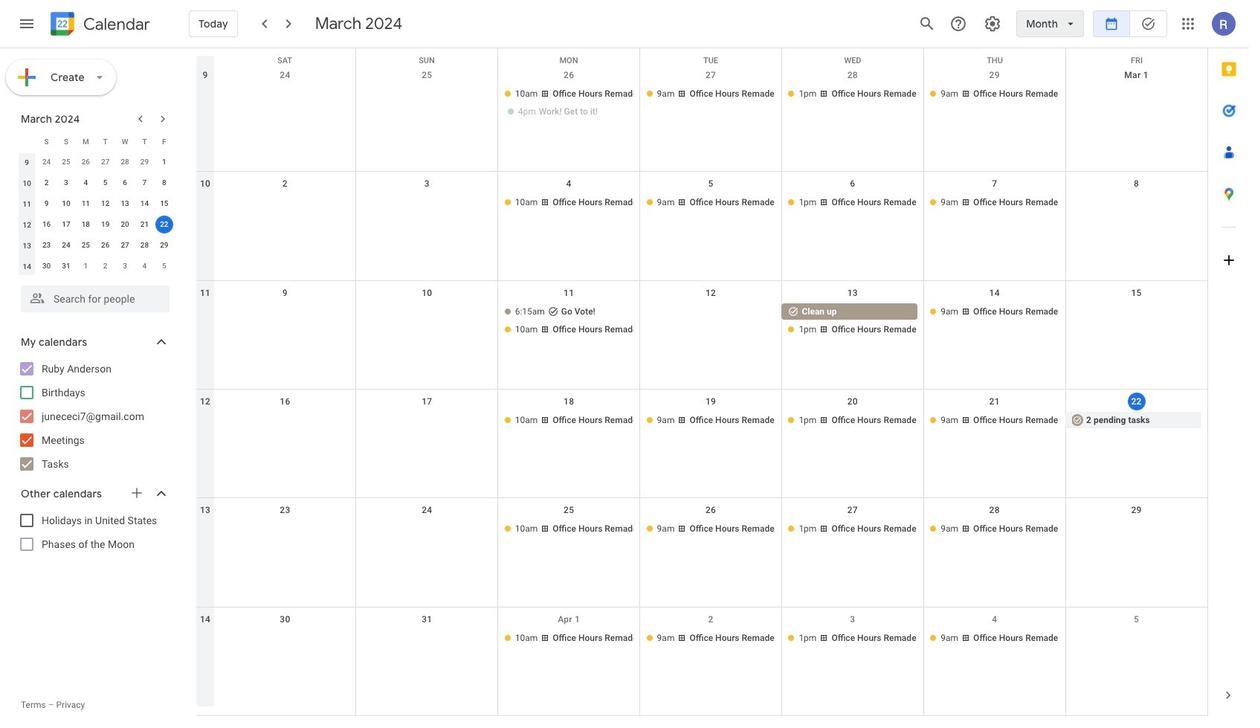 Task type: vqa. For each thing, say whether or not it's contained in the screenshot.
April 2024 grid
no



Task type: locate. For each thing, give the bounding box(es) containing it.
february 26 element
[[77, 153, 95, 171]]

heading
[[80, 15, 150, 33]]

27 element
[[116, 237, 134, 254]]

None search field
[[0, 280, 184, 312]]

february 25 element
[[57, 153, 75, 171]]

tab list
[[1209, 48, 1250, 675]]

5 element
[[96, 174, 114, 192]]

19 element
[[96, 216, 114, 234]]

grid
[[196, 48, 1208, 716]]

cell
[[214, 86, 356, 121], [356, 86, 498, 121], [498, 86, 640, 121], [1066, 86, 1208, 121], [214, 194, 356, 212], [356, 194, 498, 212], [1066, 194, 1208, 212], [154, 214, 174, 235], [214, 303, 356, 339], [356, 303, 498, 339], [498, 303, 640, 339], [640, 303, 782, 339], [782, 303, 924, 339], [1066, 303, 1208, 339], [214, 412, 356, 430], [356, 412, 498, 430], [214, 521, 356, 539], [356, 521, 498, 539], [1066, 521, 1208, 539], [214, 630, 356, 648], [356, 630, 498, 648], [1066, 630, 1208, 648]]

3 element
[[57, 174, 75, 192]]

31 element
[[57, 257, 75, 275]]

heading inside 'calendar' element
[[80, 15, 150, 33]]

8 element
[[155, 174, 173, 192]]

28 element
[[136, 237, 154, 254]]

30 element
[[38, 257, 55, 275]]

other calendars list
[[3, 509, 184, 556]]

main drawer image
[[18, 15, 36, 33]]

april 4 element
[[136, 257, 154, 275]]

29 element
[[155, 237, 173, 254]]

2 element
[[38, 174, 55, 192]]

10 element
[[57, 195, 75, 213]]

7 element
[[136, 174, 154, 192]]

11 element
[[77, 195, 95, 213]]

17 element
[[57, 216, 75, 234]]

april 3 element
[[116, 257, 134, 275]]

column header
[[17, 131, 37, 152]]

calendar element
[[48, 9, 150, 42]]

18 element
[[77, 216, 95, 234]]

february 27 element
[[96, 153, 114, 171]]

row
[[196, 48, 1208, 71], [196, 63, 1208, 172], [17, 131, 174, 152], [17, 152, 174, 173], [196, 172, 1208, 281], [17, 173, 174, 193], [17, 193, 174, 214], [17, 214, 174, 235], [17, 235, 174, 256], [17, 256, 174, 277], [196, 281, 1208, 390], [196, 390, 1208, 499], [196, 499, 1208, 608], [196, 608, 1208, 716]]

6 element
[[116, 174, 134, 192]]

20 element
[[116, 216, 134, 234]]

row group
[[17, 152, 174, 277]]



Task type: describe. For each thing, give the bounding box(es) containing it.
15 element
[[155, 195, 173, 213]]

4 element
[[77, 174, 95, 192]]

13 element
[[116, 195, 134, 213]]

my calendars list
[[3, 357, 184, 476]]

26 element
[[96, 237, 114, 254]]

row group inside march 2024 grid
[[17, 152, 174, 277]]

add other calendars image
[[129, 486, 144, 501]]

Search for people text field
[[30, 286, 161, 312]]

february 24 element
[[38, 153, 55, 171]]

22, today element
[[155, 216, 173, 234]]

march 2024 grid
[[14, 131, 174, 277]]

21 element
[[136, 216, 154, 234]]

24 element
[[57, 237, 75, 254]]

april 2 element
[[96, 257, 114, 275]]

april 1 element
[[77, 257, 95, 275]]

february 28 element
[[116, 153, 134, 171]]

23 element
[[38, 237, 55, 254]]

settings menu image
[[984, 15, 1002, 33]]

14 element
[[136, 195, 154, 213]]

1 element
[[155, 153, 173, 171]]

cell inside row group
[[154, 214, 174, 235]]

column header inside march 2024 grid
[[17, 131, 37, 152]]

february 29 element
[[136, 153, 154, 171]]

25 element
[[77, 237, 95, 254]]

9 element
[[38, 195, 55, 213]]

12 element
[[96, 195, 114, 213]]

16 element
[[38, 216, 55, 234]]

april 5 element
[[155, 257, 173, 275]]



